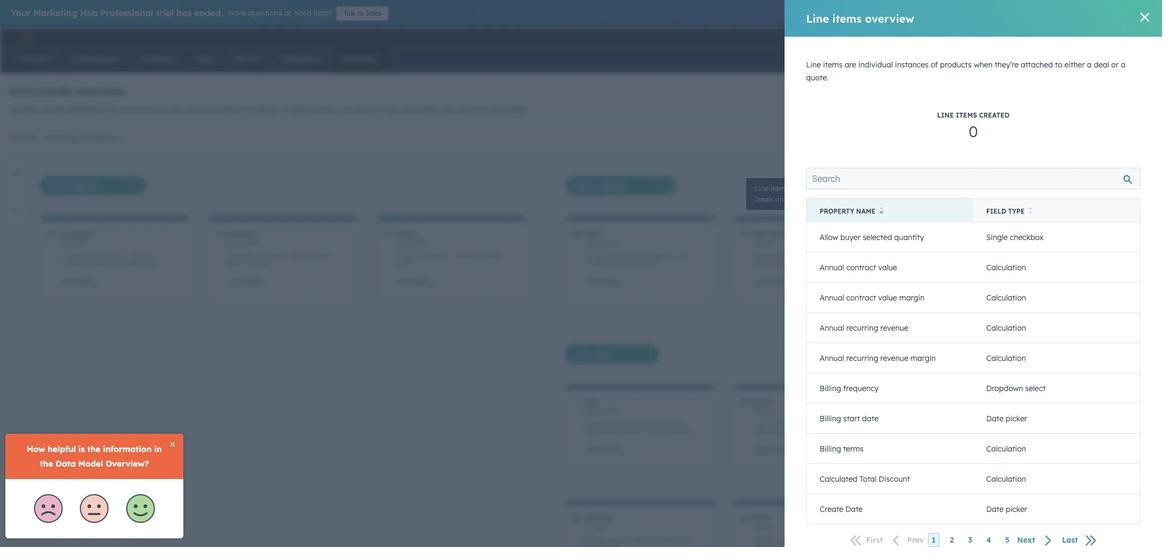Task type: describe. For each thing, give the bounding box(es) containing it.
overview for data model overview
[[75, 84, 125, 98]]

revenue for annual recurring revenue margin
[[881, 353, 909, 363]]

notes
[[763, 537, 776, 543]]

and right store
[[171, 105, 185, 114]]

to inside capture phone calls between you and your customer and log them to a record's timeline.
[[640, 429, 645, 435]]

details for calls
[[602, 447, 619, 453]]

by:
[[29, 133, 39, 142]]

businesses
[[68, 253, 93, 259]]

calling icon image
[[997, 31, 1007, 41]]

the people you work with, commonly called leads or customers.
[[226, 253, 329, 267]]

calculation for annual contract value
[[987, 262, 1027, 272]]

upgrade
[[962, 32, 991, 41]]

are inside line items are individual instances of products when they're attached to either a deal or a quote.
[[845, 60, 857, 70]]

customers inside "capture emails that are sent directly to your customers and log them to a record's timeline."
[[752, 428, 777, 435]]

calculation for annual recurring revenue
[[987, 323, 1027, 333]]

and inside use quotes to share information and pricing with contacts.
[[999, 253, 1008, 259]]

create
[[820, 504, 844, 514]]

the businesses you work with, which are commonly called accounts or organizations.
[[58, 253, 162, 267]]

margin for annual recurring revenue margin
[[911, 353, 936, 363]]

record for second '1 record' "link" from the right
[[62, 239, 80, 246]]

prev button
[[887, 533, 928, 547]]

details for emails
[[771, 447, 787, 453]]

view for quotes
[[926, 279, 937, 285]]

4 for 4
[[987, 535, 992, 545]]

0 records for line items
[[752, 239, 776, 246]]

and right between
[[664, 421, 674, 428]]

when
[[974, 60, 993, 70]]

menu containing music
[[949, 27, 1150, 44]]

you right how
[[339, 105, 352, 114]]

with, for companies
[[118, 253, 129, 259]]

billing for billing start date
[[820, 414, 842, 423]]

billing frequency
[[820, 383, 879, 393]]

from
[[440, 253, 451, 259]]

you inside use notes to add any extra information you wrote down about a customer.
[[848, 537, 856, 543]]

first
[[866, 535, 883, 545]]

records up meetings are used to capture interactions with your customers.
[[589, 524, 608, 530]]

log inside capture phone calls between you and your customer and log them to a record's timeline.
[[618, 429, 625, 435]]

items for line items are associated to deals and quotes
[[771, 184, 789, 193]]

deal inside use line items to track products associated to a deal or quote.
[[757, 260, 767, 266]]

to inside use quotes to share information and pricing with contacts.
[[949, 253, 954, 259]]

0 for products
[[752, 239, 756, 246]]

called inside the people you work with, commonly called leads or customers.
[[315, 253, 329, 259]]

and down phone
[[608, 429, 617, 435]]

that
[[790, 421, 799, 427]]

how
[[323, 105, 337, 114]]

records up 1 button
[[925, 524, 945, 530]]

sent inside "capture emails that are sent directly to your customers and log them to a record's timeline."
[[810, 421, 820, 427]]

you inside capture phone calls between you and your customer and log them to a record's timeline.
[[654, 421, 663, 428]]

and inside line items are associated to deals and quotes
[[776, 194, 788, 203]]

marketplaces image
[[1020, 32, 1030, 42]]

data model overview
[[9, 84, 125, 98]]

sent inside capture any communications sent to customers through postal mail.
[[992, 537, 1002, 543]]

field
[[987, 207, 1007, 215]]

fit view image
[[14, 207, 21, 213]]

line items are individual instances of products when they're attached to either a deal or a quote.
[[807, 60, 1126, 83]]

use for quotes
[[921, 253, 930, 259]]

called inside the businesses you work with, which are commonly called accounts or organizations.
[[84, 261, 98, 267]]

1 inside button
[[932, 535, 936, 545]]

meetings are used to capture interactions with your customers.
[[584, 537, 694, 547]]

to inside line items are associated to deals and quotes
[[842, 184, 849, 193]]

Search search field
[[807, 168, 1141, 189]]

annual recurring revenue margin
[[820, 353, 936, 363]]

type
[[1009, 207, 1025, 215]]

records down notes at the bottom of the page
[[757, 524, 776, 530]]

discount
[[879, 474, 910, 484]]

2 data from the left
[[221, 105, 238, 114]]

capture
[[635, 537, 653, 543]]

represents
[[67, 105, 104, 114]]

work for contacts
[[264, 253, 275, 259]]

records down the contacts
[[231, 239, 251, 246]]

a inside use line items to track products associated to a deal or quote.
[[752, 260, 755, 266]]

0 for directly
[[752, 408, 756, 415]]

2 for 2 records
[[394, 239, 397, 246]]

view for tickets
[[400, 279, 411, 285]]

timeline. inside capture messages sent through linkedin and log them to a record's timeline.
[[974, 428, 994, 435]]

press to sort. image for property name
[[880, 207, 884, 214]]

data
[[9, 84, 35, 98]]

1 1 record link from the left
[[58, 239, 80, 246]]

0 for extra
[[752, 524, 756, 530]]

press to sort. element for field type
[[1029, 207, 1033, 216]]

a inside use notes to add any extra information you wrote down about a customer.
[[797, 544, 800, 547]]

items for line items overview
[[833, 12, 862, 25]]

Search HubSpot search field
[[1011, 50, 1143, 68]]

down
[[767, 544, 780, 547]]

annual for annual contract value
[[820, 262, 845, 272]]

quote. inside line items are individual instances of products when they're attached to either a deal or a quote.
[[807, 73, 829, 83]]

items for line items
[[768, 229, 786, 238]]

to inside line items are individual instances of products when they're attached to either a deal or a quote.
[[1056, 60, 1063, 70]]

first button
[[846, 533, 887, 547]]

0 records link
[[584, 408, 610, 415]]

records down tickets at the top left of the page
[[399, 239, 420, 246]]

3 records link
[[226, 239, 251, 246]]

accounts
[[99, 261, 121, 267]]

picker for billing start date
[[1006, 414, 1028, 423]]

0 records up 1 button
[[921, 524, 945, 530]]

are inside line items are associated to deals and quotes
[[791, 184, 802, 193]]

are inside "capture emails that are sent directly to your customers and log them to a record's timeline."
[[801, 421, 809, 427]]

view details for line items
[[758, 279, 787, 285]]

called inside the revenue connected to a company, which is commonly called an opportunity.
[[610, 261, 624, 267]]

recurring for annual recurring revenue margin
[[847, 353, 879, 363]]

need
[[294, 8, 312, 18]]

to inside the revenue connected to a company, which is commonly called an opportunity.
[[640, 253, 645, 259]]

0 inside 'line items created 0'
[[969, 122, 978, 141]]

property name button
[[807, 198, 974, 222]]

and inside "capture emails that are sent directly to your customers and log them to a record's timeline."
[[778, 428, 787, 435]]

line items created 0
[[938, 111, 1010, 141]]

a down music
[[1121, 60, 1126, 70]]

music
[[1113, 31, 1132, 40]]

items inside use line items to track products associated to a deal or quote.
[[772, 253, 785, 259]]

postal
[[967, 544, 981, 547]]

issues
[[404, 253, 419, 259]]

messages
[[953, 398, 985, 406]]

the issues created from a customer's request for help.
[[394, 253, 502, 267]]

automate,
[[402, 105, 439, 114]]

billing start date
[[820, 414, 879, 423]]

either
[[1065, 60, 1085, 70]]

field type button
[[974, 198, 1141, 222]]

annual for annual recurring revenue
[[820, 323, 845, 333]]

0 vertical spatial linkedin
[[920, 398, 950, 406]]

view details button for quotes
[[921, 277, 961, 287]]

customers inside capture any communications sent to customers through postal mail.
[[921, 544, 945, 547]]

contract for annual contract value margin
[[847, 293, 877, 302]]

notes
[[752, 514, 771, 522]]

view,
[[382, 105, 400, 114]]

interactions
[[655, 537, 683, 543]]

record for first '1 record' "link" from the right
[[925, 239, 943, 246]]

records down line items
[[757, 239, 776, 246]]

billing terms
[[820, 444, 864, 453]]

deals inside line items are associated to deals and quotes
[[755, 194, 774, 203]]

customer.
[[801, 544, 824, 547]]

single checkbox
[[987, 232, 1044, 242]]

1 button
[[928, 533, 940, 547]]

4 button
[[983, 533, 995, 547]]

contacts.
[[932, 261, 954, 267]]

work for companies
[[105, 253, 116, 259]]

through inside capture messages sent through linkedin and log them to a record's timeline.
[[978, 421, 996, 427]]

they're
[[995, 60, 1019, 70]]

3 for 3
[[968, 535, 973, 545]]

1 vertical spatial model
[[42, 105, 64, 114]]

view details button for contacts
[[226, 277, 266, 287]]

to inside use notes to add any extra information you wrote down about a customer.
[[777, 537, 782, 543]]

the for the issues created from a customer's request for help.
[[394, 253, 403, 259]]

3 for 3 records
[[226, 239, 229, 246]]

line items are associated to deals and quotes
[[755, 184, 849, 203]]

created for 0
[[980, 111, 1010, 119]]

records up the revenue connected to a company, which is commonly called an opportunity.
[[589, 239, 609, 246]]

products inside use line items to track products associated to a deal or quote.
[[807, 253, 828, 259]]

use quotes to share information and pricing with contacts.
[[921, 253, 1026, 267]]

to inside meetings are used to capture interactions with your customers.
[[629, 537, 634, 543]]

quote. inside use line items to track products associated to a deal or quote.
[[775, 260, 790, 266]]

view for emails
[[758, 447, 769, 453]]

to inside button
[[357, 9, 364, 17]]

customers. inside the people you work with, commonly called leads or customers.
[[246, 261, 272, 267]]

view details button for companies
[[58, 277, 98, 287]]

associated inside line items are associated to deals and quotes
[[804, 184, 840, 193]]

on
[[481, 105, 490, 114]]

filter by:
[[9, 133, 39, 142]]

hubspot link
[[13, 29, 40, 42]]

information inside use quotes to share information and pricing with contacts.
[[969, 253, 997, 259]]

1 for second '1 record' "link" from the right
[[58, 239, 61, 246]]

view details for calls
[[589, 447, 619, 453]]

record's inside capture messages sent through linkedin and log them to a record's timeline.
[[954, 428, 972, 435]]

pagination navigation
[[807, 533, 1141, 547]]

revenue inside the revenue connected to a company, which is commonly called an opportunity.
[[594, 253, 612, 259]]

value for annual contract value
[[879, 262, 898, 272]]

details for deals
[[602, 279, 619, 285]]

annual recurring revenue
[[820, 323, 909, 333]]

with inside use quotes to share information and pricing with contacts.
[[921, 261, 931, 267]]

create date
[[820, 504, 863, 514]]

extra
[[804, 537, 817, 543]]

5 button
[[1002, 533, 1014, 547]]

wrote
[[752, 544, 766, 547]]

created for from
[[420, 253, 438, 259]]

details for companies
[[76, 279, 92, 285]]

property
[[820, 207, 855, 215]]

record's inside capture phone calls between you and your customer and log them to a record's timeline.
[[651, 429, 670, 435]]

are inside the businesses you work with, which are commonly called accounts or organizations.
[[145, 253, 153, 259]]

leads
[[226, 261, 239, 267]]

connected
[[614, 253, 639, 259]]

messages
[[941, 421, 965, 427]]

total
[[860, 474, 877, 484]]

0 vertical spatial model
[[38, 84, 72, 98]]

4 records
[[584, 239, 609, 246]]

objects
[[90, 133, 118, 143]]

music button
[[1095, 27, 1149, 44]]

4 records link
[[584, 239, 609, 246]]

through inside capture any communications sent to customers through postal mail.
[[947, 544, 965, 547]]

sent inside capture messages sent through linkedin and log them to a record's timeline.
[[966, 421, 976, 427]]

use for line items
[[752, 253, 761, 259]]

date for billing start date
[[987, 414, 1004, 423]]

commonly inside the people you work with, commonly called leads or customers.
[[289, 253, 314, 259]]

structure
[[187, 105, 219, 114]]

or inside line items are individual instances of products when they're attached to either a deal or a quote.
[[1112, 60, 1119, 70]]

them inside "capture emails that are sent directly to your customers and log them to a record's timeline."
[[798, 428, 810, 435]]

allow
[[820, 232, 839, 242]]

details for tickets
[[413, 279, 429, 285]]

2 records link
[[394, 239, 420, 246]]

press to sort. element for property name
[[880, 207, 884, 216]]

log inside "capture emails that are sent directly to your customers and log them to a record's timeline."
[[789, 428, 796, 435]]

communications
[[951, 537, 991, 543]]

date right create
[[846, 504, 863, 514]]

any inside use notes to add any extra information you wrote down about a customer.
[[794, 537, 803, 543]]

a inside capture phone calls between you and your customer and log them to a record's timeline.
[[647, 429, 650, 435]]

talk to sales
[[344, 9, 382, 17]]

details for contacts
[[244, 279, 261, 285]]

record's inside "capture emails that are sent directly to your customers and log them to a record's timeline."
[[822, 428, 841, 435]]

instances
[[895, 60, 929, 70]]

them inside capture phone calls between you and your customer and log them to a record's timeline.
[[627, 429, 639, 435]]

commonly inside the revenue connected to a company, which is commonly called an opportunity.
[[584, 261, 609, 267]]

view details for quotes
[[926, 279, 955, 285]]

line
[[763, 253, 771, 259]]

calculation for annual contract value margin
[[987, 293, 1027, 302]]

checkbox
[[1010, 232, 1044, 242]]



Task type: vqa. For each thing, say whether or not it's contained in the screenshot.


Task type: locate. For each thing, give the bounding box(es) containing it.
1 vertical spatial associated
[[829, 253, 855, 259]]

view details button down businesses in the top left of the page
[[58, 277, 98, 287]]

1 horizontal spatial deals
[[755, 194, 774, 203]]

1 calculation from the top
[[987, 262, 1027, 272]]

2 records
[[394, 239, 420, 246]]

date for create date
[[987, 504, 1004, 514]]

log inside capture messages sent through linkedin and log them to a record's timeline.
[[921, 428, 928, 435]]

meetings for meetings are used to capture interactions with your customers.
[[584, 537, 605, 543]]

work inside the businesses you work with, which are commonly called accounts or organizations.
[[105, 253, 116, 259]]

close image
[[1137, 9, 1145, 18], [1141, 13, 1150, 22]]

any right 1 button
[[941, 537, 950, 543]]

0 for customers
[[921, 524, 924, 530]]

view details for tickets
[[400, 279, 429, 285]]

recurring down annual contract value margin in the right of the page
[[847, 323, 879, 333]]

view down leads
[[232, 279, 243, 285]]

created left from
[[420, 253, 438, 259]]

or down line
[[768, 260, 773, 266]]

allow buyer selected quantity
[[820, 232, 924, 242]]

1 horizontal spatial data
[[221, 105, 238, 114]]

products inside line items are individual instances of products when they're attached to either a deal or a quote.
[[940, 60, 972, 70]]

request
[[485, 253, 502, 259]]

1 vertical spatial with
[[684, 537, 694, 543]]

details down customer
[[602, 447, 619, 453]]

1 vertical spatial deals
[[583, 229, 602, 238]]

1 vertical spatial customers
[[921, 544, 945, 547]]

you inside the businesses you work with, which are commonly called accounts or organizations.
[[95, 253, 103, 259]]

or inside your marketing hub professional trial has ended. have questions or need help?
[[284, 8, 292, 18]]

start
[[844, 414, 860, 423]]

calling icon button
[[993, 29, 1011, 43]]

2 horizontal spatial called
[[610, 261, 624, 267]]

1 vertical spatial value
[[879, 293, 898, 302]]

use line items to track products associated to a deal or quote.
[[752, 253, 861, 266]]

impacts
[[292, 105, 321, 114]]

associated
[[804, 184, 840, 193], [829, 253, 855, 259]]

6 calculation from the top
[[987, 474, 1027, 484]]

contacts
[[226, 229, 255, 238]]

0 vertical spatial meetings
[[583, 514, 614, 522]]

0 horizontal spatial 1 record
[[58, 239, 80, 246]]

2 contract from the top
[[847, 293, 877, 302]]

1 with, from the left
[[118, 253, 129, 259]]

0 horizontal spatial press to sort. image
[[880, 207, 884, 214]]

0 horizontal spatial record's
[[651, 429, 670, 435]]

with inside meetings are used to capture interactions with your customers.
[[684, 537, 694, 543]]

associated inside use line items to track products associated to a deal or quote.
[[829, 253, 855, 259]]

1 horizontal spatial with,
[[277, 253, 288, 259]]

deals
[[755, 194, 774, 203], [583, 229, 602, 238]]

linkedin inside capture messages sent through linkedin and log them to a record's timeline.
[[998, 421, 1019, 427]]

1 vertical spatial through
[[947, 544, 965, 547]]

quantity
[[895, 232, 924, 242]]

you right people
[[254, 253, 262, 259]]

1 value from the top
[[879, 262, 898, 272]]

with, for contacts
[[277, 253, 288, 259]]

0 horizontal spatial sent
[[810, 421, 820, 427]]

records down emails
[[757, 408, 776, 415]]

3 inside button
[[968, 535, 973, 545]]

0 horizontal spatial 1
[[58, 239, 61, 246]]

0 horizontal spatial them
[[627, 429, 639, 435]]

0 horizontal spatial quotes
[[790, 194, 814, 203]]

the inside the businesses you work with, which are commonly called accounts or organizations.
[[58, 253, 66, 259]]

them inside capture messages sent through linkedin and log them to a record's timeline.
[[929, 428, 942, 435]]

you right way
[[136, 105, 149, 114]]

have
[[228, 8, 246, 18]]

view details button for emails
[[752, 445, 792, 456]]

view details button for deals
[[584, 277, 624, 287]]

the inside the people you work with, commonly called leads or customers.
[[226, 253, 235, 259]]

1 horizontal spatial quotes
[[920, 229, 944, 238]]

1 horizontal spatial quote.
[[807, 73, 829, 83]]

1 horizontal spatial overview
[[865, 12, 915, 25]]

store
[[151, 105, 169, 114]]

2 for 2
[[950, 535, 954, 545]]

model down data model overview at the top
[[42, 105, 64, 114]]

records down calls
[[589, 408, 610, 415]]

or down music popup button at the top right of page
[[1112, 60, 1119, 70]]

calls
[[621, 421, 631, 428]]

you
[[136, 105, 149, 114], [339, 105, 352, 114], [95, 253, 103, 259], [254, 253, 262, 259], [654, 421, 663, 428], [848, 537, 856, 543]]

marketing
[[33, 8, 77, 18]]

0 records down emails
[[752, 408, 776, 415]]

annual up billing frequency
[[820, 353, 845, 363]]

2 any from the left
[[941, 537, 950, 543]]

the
[[9, 105, 21, 114], [58, 253, 66, 259], [226, 253, 235, 259], [394, 253, 403, 259], [584, 253, 592, 259]]

1 billing from the top
[[820, 383, 842, 393]]

1 horizontal spatial them
[[798, 428, 810, 435]]

a inside "capture emails that are sent directly to your customers and log them to a record's timeline."
[[818, 428, 821, 435]]

deals up 4 records
[[583, 229, 602, 238]]

emails
[[773, 421, 788, 427]]

a down line items
[[752, 260, 755, 266]]

selected
[[863, 232, 893, 242]]

your inside capture phone calls between you and your customer and log them to a record's timeline.
[[675, 421, 686, 428]]

press to sort. element
[[880, 207, 884, 216], [1029, 207, 1033, 216]]

2 press to sort. element from the left
[[1029, 207, 1033, 216]]

a down between
[[647, 429, 650, 435]]

view details down emails
[[758, 447, 787, 453]]

which inside the businesses you work with, which are commonly called accounts or organizations.
[[130, 253, 144, 259]]

with, right people
[[277, 253, 288, 259]]

2 1 record from the left
[[921, 239, 943, 246]]

0 vertical spatial value
[[879, 262, 898, 272]]

1 date picker from the top
[[987, 414, 1028, 423]]

opportunity.
[[633, 261, 662, 267]]

the for the data model represents the way you store and structure data in hubspot. it impacts how you import, view, automate, and report on your data.
[[9, 105, 21, 114]]

linkedin down "dropdown"
[[998, 421, 1019, 427]]

has
[[177, 8, 192, 18]]

view details button down contacts.
[[921, 277, 961, 287]]

view details button for calls
[[584, 445, 624, 456]]

trial
[[156, 8, 174, 18]]

picker
[[1006, 414, 1028, 423], [1006, 504, 1028, 514]]

0 vertical spatial deal
[[1094, 60, 1110, 70]]

details down connected
[[602, 279, 619, 285]]

filter
[[9, 133, 27, 142]]

a right from
[[453, 253, 456, 259]]

them down that
[[798, 428, 810, 435]]

about
[[781, 544, 796, 547]]

2 horizontal spatial them
[[929, 428, 942, 435]]

billing left 'frequency'
[[820, 383, 842, 393]]

overview up the on the left of page
[[75, 84, 125, 98]]

1 which from the left
[[130, 253, 144, 259]]

or left need
[[284, 8, 292, 18]]

upgrade image
[[950, 32, 960, 41]]

individual
[[859, 60, 893, 70]]

1 press to sort. image from the left
[[880, 207, 884, 214]]

0 vertical spatial revenue
[[594, 253, 612, 259]]

press to sort. element right type at the right of page
[[1029, 207, 1033, 216]]

used
[[616, 537, 627, 543]]

2 which from the left
[[676, 253, 690, 259]]

add
[[783, 537, 793, 543]]

2 1 record link from the left
[[921, 239, 943, 246]]

line for 0
[[938, 111, 954, 119]]

items for line items created 0
[[956, 111, 978, 119]]

view for deals
[[589, 279, 601, 285]]

mail.
[[983, 544, 994, 547]]

line items
[[752, 229, 786, 238]]

press to sort. element inside field type button
[[1029, 207, 1033, 216]]

1 record link down companies
[[58, 239, 80, 246]]

associated up property
[[804, 184, 840, 193]]

customers. inside meetings are used to capture interactions with your customers.
[[596, 544, 622, 547]]

1 for first '1 record' "link" from the right
[[921, 239, 924, 246]]

1 vertical spatial recurring
[[847, 353, 879, 363]]

date picker for create date
[[987, 504, 1028, 514]]

2 vertical spatial billing
[[820, 444, 842, 453]]

press to sort. image inside field type button
[[1029, 207, 1033, 214]]

1 data from the left
[[23, 105, 40, 114]]

and left report
[[441, 105, 455, 114]]

attached
[[1021, 60, 1053, 70]]

2 annual from the top
[[820, 293, 845, 302]]

0 vertical spatial customers
[[752, 428, 777, 435]]

date picker up the 5 button
[[987, 504, 1028, 514]]

them down calls
[[627, 429, 639, 435]]

0 horizontal spatial 1 record link
[[58, 239, 80, 246]]

model right data
[[38, 84, 72, 98]]

timeline. inside "capture emails that are sent directly to your customers and log them to a record's timeline."
[[842, 428, 862, 435]]

view for companies
[[63, 279, 75, 285]]

use inside use quotes to share information and pricing with contacts.
[[921, 253, 930, 259]]

1 horizontal spatial any
[[941, 537, 950, 543]]

record's down directly
[[822, 428, 841, 435]]

import,
[[355, 105, 380, 114]]

and
[[171, 105, 185, 114], [441, 105, 455, 114], [776, 194, 788, 203], [999, 253, 1008, 259], [1020, 421, 1029, 427], [664, 421, 674, 428], [778, 428, 787, 435], [608, 429, 617, 435]]

recurring up 'frequency'
[[847, 353, 879, 363]]

5 calculation from the top
[[987, 444, 1027, 453]]

0 horizontal spatial deal
[[757, 260, 767, 266]]

view down customer
[[589, 447, 601, 453]]

products right of
[[940, 60, 972, 70]]

0 vertical spatial contract
[[847, 262, 877, 272]]

the inside the issues created from a customer's request for help.
[[394, 253, 403, 259]]

view details for deals
[[589, 279, 619, 285]]

1 record from the left
[[62, 239, 80, 246]]

view details button down connected
[[584, 277, 624, 287]]

your inside meetings are used to capture interactions with your customers.
[[584, 544, 594, 547]]

view for contacts
[[232, 279, 243, 285]]

marketplaces button
[[1014, 27, 1036, 44]]

3 annual from the top
[[820, 323, 845, 333]]

prev
[[908, 535, 924, 545]]

line for individual
[[807, 60, 821, 70]]

3 billing from the top
[[820, 444, 842, 453]]

meetings
[[583, 514, 614, 522], [584, 537, 605, 543]]

details down contacts.
[[939, 279, 955, 285]]

0 records down line items
[[752, 239, 776, 246]]

log down calls
[[618, 429, 625, 435]]

annual for annual recurring revenue margin
[[820, 353, 845, 363]]

property name
[[820, 207, 876, 215]]

2 inside button
[[950, 535, 954, 545]]

directly
[[821, 421, 839, 427]]

0 vertical spatial customers.
[[246, 261, 272, 267]]

the for the revenue connected to a company, which is commonly called an opportunity.
[[584, 253, 592, 259]]

any inside capture any communications sent to customers through postal mail.
[[941, 537, 950, 543]]

the down data
[[9, 105, 21, 114]]

date down "dropdown"
[[987, 414, 1004, 423]]

0 horizontal spatial customers
[[752, 428, 777, 435]]

annual down annual contract value margin in the right of the page
[[820, 323, 845, 333]]

or inside use line items to track products associated to a deal or quote.
[[768, 260, 773, 266]]

1 vertical spatial customers.
[[596, 544, 622, 547]]

0 horizontal spatial with,
[[118, 253, 129, 259]]

1 record link
[[58, 239, 80, 246], [921, 239, 943, 246]]

0 horizontal spatial work
[[105, 253, 116, 259]]

with left contacts.
[[921, 261, 931, 267]]

help button
[[1038, 27, 1057, 44]]

overview inside 0 dialog
[[865, 12, 915, 25]]

capture messages sent through linkedin and log them to a record's timeline.
[[921, 421, 1029, 435]]

2 horizontal spatial log
[[921, 428, 928, 435]]

products
[[940, 60, 972, 70], [807, 253, 828, 259]]

the revenue connected to a company, which is commonly called an opportunity.
[[584, 253, 695, 267]]

calculation for calculated total discount
[[987, 474, 1027, 484]]

1 horizontal spatial 1
[[921, 239, 924, 246]]

capture inside capture phone calls between you and your customer and log them to a record's timeline.
[[584, 421, 603, 428]]

view details for contacts
[[232, 279, 261, 285]]

1 recurring from the top
[[847, 323, 879, 333]]

3 calculation from the top
[[987, 323, 1027, 333]]

1 horizontal spatial 1 record
[[921, 239, 943, 246]]

the inside the revenue connected to a company, which is commonly called an opportunity.
[[584, 253, 592, 259]]

talk to sales button
[[337, 6, 389, 21]]

name
[[857, 207, 876, 215]]

1 annual from the top
[[820, 262, 845, 272]]

an
[[625, 261, 631, 267]]

1 horizontal spatial 2
[[950, 535, 954, 545]]

deal inside line items are individual instances of products when they're attached to either a deal or a quote.
[[1094, 60, 1110, 70]]

ended.
[[194, 8, 223, 18]]

0 horizontal spatial with
[[684, 537, 694, 543]]

or inside the people you work with, commonly called leads or customers.
[[240, 261, 245, 267]]

2 down tickets at the top left of the page
[[394, 239, 397, 246]]

0 vertical spatial picker
[[1006, 414, 1028, 423]]

0 for interactions
[[584, 524, 587, 530]]

2 picker from the top
[[1006, 504, 1028, 514]]

record's down between
[[651, 429, 670, 435]]

0 horizontal spatial called
[[84, 261, 98, 267]]

value for annual contract value margin
[[879, 293, 898, 302]]

1 vertical spatial information
[[818, 537, 846, 543]]

view for line items
[[758, 279, 769, 285]]

value up annual recurring revenue
[[879, 293, 898, 302]]

them down the messages
[[929, 428, 942, 435]]

2 date picker from the top
[[987, 504, 1028, 514]]

0 records for emails
[[752, 408, 776, 415]]

record's
[[822, 428, 841, 435], [954, 428, 972, 435], [651, 429, 670, 435]]

1 horizontal spatial through
[[978, 421, 996, 427]]

use inside use notes to add any extra information you wrote down about a customer.
[[752, 537, 761, 543]]

the left businesses in the top left of the page
[[58, 253, 66, 259]]

created inside the issues created from a customer's request for help.
[[420, 253, 438, 259]]

0 vertical spatial with
[[921, 261, 931, 267]]

1 vertical spatial linkedin
[[998, 421, 1019, 427]]

0 horizontal spatial deals
[[583, 229, 602, 238]]

view down 4 records link
[[589, 279, 601, 285]]

meetings inside meetings are used to capture interactions with your customers.
[[584, 537, 605, 543]]

buyer
[[841, 232, 861, 242]]

0 vertical spatial quote.
[[807, 73, 829, 83]]

1 vertical spatial quotes
[[920, 229, 944, 238]]

1 horizontal spatial deal
[[1094, 60, 1110, 70]]

0 vertical spatial recurring
[[847, 323, 879, 333]]

1 picker from the top
[[1006, 414, 1028, 423]]

sent left directly
[[810, 421, 820, 427]]

capture for linkedin messages
[[921, 421, 940, 427]]

view details down businesses in the top left of the page
[[63, 279, 92, 285]]

0 vertical spatial information
[[969, 253, 997, 259]]

which
[[130, 253, 144, 259], [676, 253, 690, 259]]

1 vertical spatial overview
[[75, 84, 125, 98]]

your
[[11, 8, 31, 18]]

with, inside the businesses you work with, which are commonly called accounts or organizations.
[[118, 253, 129, 259]]

1 horizontal spatial record's
[[822, 428, 841, 435]]

calculation for annual recurring revenue margin
[[987, 353, 1027, 363]]

2 record from the left
[[925, 239, 943, 246]]

viewing all objects
[[46, 133, 118, 143]]

0 records for meetings
[[584, 524, 608, 530]]

margin for annual contract value margin
[[900, 293, 925, 302]]

line inside 'line items created 0'
[[938, 111, 954, 119]]

calculation
[[987, 262, 1027, 272], [987, 293, 1027, 302], [987, 323, 1027, 333], [987, 353, 1027, 363], [987, 444, 1027, 453], [987, 474, 1027, 484]]

information inside use notes to add any extra information you wrote down about a customer.
[[818, 537, 846, 543]]

hubspot image
[[19, 29, 32, 42]]

linkedin up the messages
[[920, 398, 950, 406]]

capture any communications sent to customers through postal mail.
[[921, 537, 1009, 547]]

0 horizontal spatial through
[[947, 544, 965, 547]]

items for line items are individual instances of products when they're attached to either a deal or a quote.
[[823, 60, 843, 70]]

view for calls
[[589, 447, 601, 453]]

with, inside the people you work with, commonly called leads or customers.
[[277, 253, 288, 259]]

recurring for annual recurring revenue
[[847, 323, 879, 333]]

between
[[633, 421, 653, 428]]

items inside line items are individual instances of products when they're attached to either a deal or a quote.
[[823, 60, 843, 70]]

picker up the 5 button
[[1006, 504, 1028, 514]]

for
[[394, 261, 401, 267]]

a inside the issues created from a customer's request for help.
[[453, 253, 456, 259]]

view down businesses in the top left of the page
[[63, 279, 75, 285]]

the for the people you work with, commonly called leads or customers.
[[226, 253, 235, 259]]

1 right selected
[[921, 239, 924, 246]]

meetings up meetings are used to capture interactions with your customers.
[[583, 514, 614, 522]]

items inside line items are associated to deals and quotes
[[771, 184, 789, 193]]

created inside 'line items created 0'
[[980, 111, 1010, 119]]

date picker
[[987, 414, 1028, 423], [987, 504, 1028, 514]]

1 horizontal spatial press to sort. element
[[1029, 207, 1033, 216]]

items inside 'line items created 0'
[[956, 111, 978, 119]]

1 1 record from the left
[[58, 239, 80, 246]]

2 right 1 button
[[950, 535, 954, 545]]

1 vertical spatial picker
[[1006, 504, 1028, 514]]

0 records for notes
[[752, 524, 776, 530]]

next button
[[1014, 533, 1059, 547]]

1 horizontal spatial commonly
[[289, 253, 314, 259]]

and left pricing
[[999, 253, 1008, 259]]

the for the businesses you work with, which are commonly called accounts or organizations.
[[58, 253, 66, 259]]

line inside line items are individual instances of products when they're attached to either a deal or a quote.
[[807, 60, 821, 70]]

1 vertical spatial products
[[807, 253, 828, 259]]

contract for annual contract value
[[847, 262, 877, 272]]

products right track at the top right of page
[[807, 253, 828, 259]]

details down line
[[771, 279, 787, 285]]

value down selected
[[879, 262, 898, 272]]

1
[[58, 239, 61, 246], [921, 239, 924, 246], [932, 535, 936, 545]]

1 vertical spatial created
[[420, 253, 438, 259]]

or right "accounts" in the left of the page
[[122, 261, 127, 267]]

view details for emails
[[758, 447, 787, 453]]

settings image
[[1061, 32, 1071, 41]]

you right between
[[654, 421, 663, 428]]

1 horizontal spatial record
[[925, 239, 943, 246]]

a right either
[[1088, 60, 1092, 70]]

deals up line items
[[755, 194, 774, 203]]

0 vertical spatial 3
[[226, 239, 229, 246]]

view details button for line items
[[752, 277, 792, 287]]

log down linkedin messages
[[921, 428, 928, 435]]

close image inside 0 dialog
[[1141, 13, 1150, 22]]

hubspot.
[[248, 105, 281, 114]]

1 horizontal spatial work
[[264, 253, 275, 259]]

1 vertical spatial quote.
[[775, 260, 790, 266]]

4 for 4 records
[[584, 239, 587, 246]]

2 press to sort. image from the left
[[1029, 207, 1033, 214]]

view details button for tickets
[[394, 277, 435, 287]]

1 vertical spatial 2
[[950, 535, 954, 545]]

date up 4 button
[[987, 504, 1004, 514]]

capture for emails
[[752, 421, 771, 427]]

4
[[584, 239, 587, 246], [987, 535, 992, 545]]

0 horizontal spatial press to sort. element
[[880, 207, 884, 216]]

share
[[955, 253, 968, 259]]

with right interactions
[[684, 537, 694, 543]]

terms
[[844, 444, 864, 453]]

0 dialog
[[785, 0, 1163, 547]]

1 horizontal spatial 3
[[968, 535, 973, 545]]

which inside the revenue connected to a company, which is commonly called an opportunity.
[[676, 253, 690, 259]]

1 horizontal spatial information
[[969, 253, 997, 259]]

1 horizontal spatial created
[[980, 111, 1010, 119]]

billing for billing terms
[[820, 444, 842, 453]]

1 press to sort. element from the left
[[880, 207, 884, 216]]

1 vertical spatial contract
[[847, 293, 877, 302]]

picker down the dropdown select on the right bottom of the page
[[1006, 414, 1028, 423]]

annual for annual contract value margin
[[820, 293, 845, 302]]

you inside the people you work with, commonly called leads or customers.
[[254, 253, 262, 259]]

1 contract from the top
[[847, 262, 877, 272]]

2 with, from the left
[[277, 253, 288, 259]]

linkedin messages
[[920, 398, 985, 406]]

linkedin
[[920, 398, 950, 406], [998, 421, 1019, 427]]

0 horizontal spatial information
[[818, 537, 846, 543]]

0 vertical spatial quotes
[[790, 194, 814, 203]]

notifications image
[[1079, 32, 1089, 42]]

settings link
[[1059, 30, 1072, 41]]

1 right prev
[[932, 535, 936, 545]]

details down emails
[[771, 447, 787, 453]]

2 horizontal spatial timeline.
[[974, 428, 994, 435]]

talk
[[344, 9, 356, 17]]

1 horizontal spatial sent
[[966, 421, 976, 427]]

3
[[226, 239, 229, 246], [968, 535, 973, 545]]

zoom in image
[[14, 170, 21, 176]]

1 vertical spatial margin
[[911, 353, 936, 363]]

details for line items
[[771, 279, 787, 285]]

2 calculation from the top
[[987, 293, 1027, 302]]

through down messages
[[978, 421, 996, 427]]

0 horizontal spatial data
[[23, 105, 40, 114]]

overview for line items overview
[[865, 12, 915, 25]]

4 calculation from the top
[[987, 353, 1027, 363]]

work inside the people you work with, commonly called leads or customers.
[[264, 253, 275, 259]]

0 vertical spatial date picker
[[987, 414, 1028, 423]]

view details down line
[[758, 279, 787, 285]]

help image
[[1043, 32, 1052, 42]]

1 vertical spatial billing
[[820, 414, 842, 423]]

the up leads
[[226, 253, 235, 259]]

view details button down emails
[[752, 445, 792, 456]]

timeline. inside capture phone calls between you and your customer and log them to a record's timeline.
[[671, 429, 691, 435]]

0 horizontal spatial timeline.
[[671, 429, 691, 435]]

calculation for billing terms
[[987, 444, 1027, 453]]

to inside capture messages sent through linkedin and log them to a record's timeline.
[[943, 428, 948, 435]]

press to sort. image inside property name button
[[880, 207, 884, 214]]

capture phone calls between you and your customer and log them to a record's timeline.
[[584, 421, 691, 435]]

1 horizontal spatial log
[[789, 428, 796, 435]]

annual down annual contract value
[[820, 293, 845, 302]]

with, up "accounts" in the left of the page
[[118, 253, 129, 259]]

a inside capture messages sent through linkedin and log them to a record's timeline.
[[949, 428, 952, 435]]

revenue for annual recurring revenue
[[881, 323, 909, 333]]

0 horizontal spatial 2
[[394, 239, 397, 246]]

2 recurring from the top
[[847, 353, 879, 363]]

2 horizontal spatial 1
[[932, 535, 936, 545]]

a inside the revenue connected to a company, which is commonly called an opportunity.
[[647, 253, 650, 259]]

menu
[[949, 27, 1150, 44]]

any right 'add' at the right of page
[[794, 537, 803, 543]]

meetings left "used" on the right bottom of the page
[[584, 537, 605, 543]]

2 billing from the top
[[820, 414, 842, 423]]

view details down customer
[[589, 447, 619, 453]]

1 work from the left
[[105, 253, 116, 259]]

1 down companies
[[58, 239, 61, 246]]

1 record down companies
[[58, 239, 80, 246]]

0 vertical spatial billing
[[820, 383, 842, 393]]

view details down connected
[[589, 279, 619, 285]]

single
[[987, 232, 1008, 242]]

capture inside capture any communications sent to customers through postal mail.
[[921, 537, 940, 543]]

view down contacts.
[[926, 279, 937, 285]]

4 annual from the top
[[820, 353, 845, 363]]

or inside the businesses you work with, which are commonly called accounts or organizations.
[[122, 261, 127, 267]]

1 horizontal spatial customers.
[[596, 544, 622, 547]]

your inside "capture emails that are sent directly to your customers and log them to a record's timeline."
[[847, 421, 857, 427]]

view details
[[63, 279, 92, 285], [232, 279, 261, 285], [400, 279, 429, 285], [589, 279, 619, 285], [758, 279, 787, 285], [926, 279, 955, 285], [589, 447, 619, 453], [758, 447, 787, 453]]

date picker for billing start date
[[987, 414, 1028, 423]]

2 value from the top
[[879, 293, 898, 302]]

1 horizontal spatial which
[[676, 253, 690, 259]]

2 horizontal spatial record's
[[954, 428, 972, 435]]

which left is
[[676, 253, 690, 259]]

picker for create date
[[1006, 504, 1028, 514]]

billing for billing frequency
[[820, 383, 842, 393]]

0 horizontal spatial 3
[[226, 239, 229, 246]]

all
[[79, 133, 88, 143]]

details for quotes
[[939, 279, 955, 285]]

view details for companies
[[63, 279, 92, 285]]

view details down 'help.'
[[400, 279, 429, 285]]

use up wrote
[[752, 537, 761, 543]]

line for associated
[[755, 184, 769, 193]]

0 vertical spatial associated
[[804, 184, 840, 193]]

1 vertical spatial meetings
[[584, 537, 605, 543]]

capture for calls
[[584, 421, 603, 428]]

use inside use line items to track products associated to a deal or quote.
[[752, 253, 761, 259]]

hub
[[80, 8, 98, 18]]

1 any from the left
[[794, 537, 803, 543]]

data down data
[[23, 105, 40, 114]]

quotes inside line items are associated to deals and quotes
[[790, 194, 814, 203]]

deal
[[1094, 60, 1110, 70], [757, 260, 767, 266]]

2 work from the left
[[264, 253, 275, 259]]

commonly inside the businesses you work with, which are commonly called accounts or organizations.
[[58, 261, 82, 267]]

1 vertical spatial 3
[[968, 535, 973, 545]]

greg robinson image
[[1102, 31, 1111, 40]]

0 horizontal spatial 4
[[584, 239, 587, 246]]

to inside capture any communications sent to customers through postal mail.
[[1004, 537, 1009, 543]]

use notes to add any extra information you wrote down about a customer.
[[752, 537, 856, 547]]

1 horizontal spatial press to sort. image
[[1029, 207, 1033, 214]]

0 records down calls
[[584, 408, 610, 415]]

use for notes
[[752, 537, 761, 543]]

data
[[23, 105, 40, 114], [221, 105, 238, 114]]

line inside line items are associated to deals and quotes
[[755, 184, 769, 193]]

0
[[969, 122, 978, 141], [752, 239, 756, 246], [584, 408, 587, 415], [752, 408, 756, 415], [584, 524, 587, 530], [752, 524, 756, 530], [921, 524, 924, 530]]

0 horizontal spatial quote.
[[775, 260, 790, 266]]

last button
[[1059, 533, 1102, 547]]

press to sort. image
[[880, 207, 884, 214], [1029, 207, 1033, 214]]

and inside capture messages sent through linkedin and log them to a record's timeline.
[[1020, 421, 1029, 427]]

next
[[1018, 535, 1035, 545]]

1 vertical spatial deal
[[757, 260, 767, 266]]

0 vertical spatial overview
[[865, 12, 915, 25]]

press to sort. image for field type
[[1029, 207, 1033, 214]]

are inside meetings are used to capture interactions with your customers.
[[607, 537, 615, 543]]

meetings for meetings
[[583, 514, 614, 522]]



